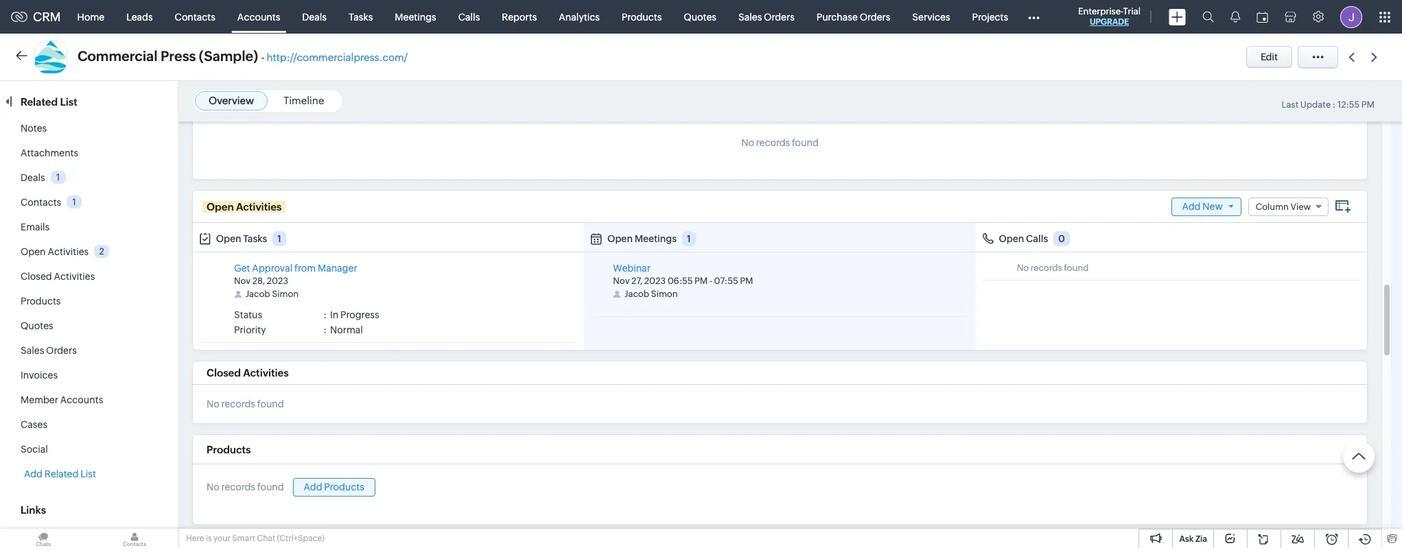 Task type: vqa. For each thing, say whether or not it's contained in the screenshot.


Task type: describe. For each thing, give the bounding box(es) containing it.
webinar nov 27, 2023 06:55 pm - 07:55 pm
[[613, 263, 753, 286]]

last
[[1282, 100, 1299, 110]]

member
[[21, 395, 58, 406]]

0 vertical spatial related
[[21, 96, 58, 108]]

0 horizontal spatial tasks
[[243, 233, 267, 244]]

nov inside get approval from manager nov 28, 2023
[[234, 276, 251, 286]]

progress
[[340, 310, 379, 321]]

http://commercialpress.com/ link
[[267, 51, 408, 63]]

Column View field
[[1248, 197, 1329, 216]]

1 horizontal spatial meetings
[[635, 233, 677, 244]]

accounts link
[[226, 0, 291, 33]]

overview
[[209, 95, 254, 106]]

2 horizontal spatial pm
[[1362, 100, 1375, 110]]

1 vertical spatial closed
[[207, 367, 241, 379]]

0 vertical spatial :
[[1333, 100, 1336, 110]]

enterprise-
[[1078, 6, 1123, 16]]

here is your smart chat (ctrl+space)
[[186, 534, 324, 544]]

(sample)
[[199, 48, 258, 64]]

ask zia
[[1179, 535, 1207, 544]]

cases
[[21, 419, 47, 430]]

your
[[213, 534, 231, 544]]

open down emails link
[[21, 246, 46, 257]]

0 vertical spatial quotes link
[[673, 0, 728, 33]]

enterprise-trial upgrade
[[1078, 6, 1141, 27]]

meetings link
[[384, 0, 447, 33]]

open meetings
[[607, 233, 677, 244]]

: for : normal
[[324, 325, 327, 336]]

notes
[[21, 123, 47, 134]]

1 horizontal spatial pm
[[740, 276, 753, 286]]

notes link
[[21, 123, 47, 134]]

1 vertical spatial deals link
[[21, 172, 45, 183]]

1 vertical spatial calls
[[1026, 233, 1048, 244]]

0 horizontal spatial pm
[[695, 276, 708, 286]]

quotes inside quotes link
[[684, 11, 717, 22]]

28,
[[252, 276, 265, 286]]

column view
[[1256, 201, 1311, 212]]

open activities link
[[21, 246, 89, 257]]

leads link
[[115, 0, 164, 33]]

create menu element
[[1161, 0, 1194, 33]]

add for add related list
[[24, 469, 43, 480]]

invoices link
[[21, 370, 58, 381]]

activities down open activities link
[[54, 271, 95, 282]]

related list
[[21, 96, 80, 108]]

0 vertical spatial contacts
[[175, 11, 215, 22]]

add new
[[1182, 201, 1223, 212]]

approval
[[252, 263, 293, 274]]

0 vertical spatial closed
[[21, 271, 52, 282]]

analytics
[[559, 11, 600, 22]]

0 vertical spatial sales
[[739, 11, 762, 22]]

12:55
[[1338, 100, 1360, 110]]

home
[[77, 11, 104, 22]]

services
[[912, 11, 950, 22]]

1 horizontal spatial products link
[[611, 0, 673, 33]]

1 vertical spatial sales orders link
[[21, 345, 77, 356]]

(ctrl+space)
[[277, 534, 324, 544]]

get
[[234, 263, 250, 274]]

purchase
[[817, 11, 858, 22]]

press
[[161, 48, 196, 64]]

add related list
[[24, 469, 96, 480]]

0 horizontal spatial orders
[[46, 345, 77, 356]]

calls inside the calls link
[[458, 11, 480, 22]]

home link
[[66, 0, 115, 33]]

ask
[[1179, 535, 1194, 544]]

analytics link
[[548, 0, 611, 33]]

1 horizontal spatial contacts link
[[164, 0, 226, 33]]

services link
[[901, 0, 961, 33]]

search element
[[1194, 0, 1222, 34]]

http://commercialpress.com/
[[267, 51, 408, 63]]

jacob simon for get approval from manager
[[245, 289, 299, 299]]

1 horizontal spatial sales orders
[[739, 11, 795, 22]]

open calls
[[999, 233, 1048, 244]]

update
[[1301, 100, 1331, 110]]

webinar
[[613, 263, 651, 274]]

here
[[186, 534, 204, 544]]

27,
[[631, 276, 643, 286]]

is
[[206, 534, 212, 544]]

projects link
[[961, 0, 1019, 33]]

chat
[[257, 534, 275, 544]]

1 up open activities link
[[72, 197, 76, 207]]

crm link
[[11, 10, 61, 24]]

new
[[1203, 201, 1223, 212]]

0 vertical spatial sales orders link
[[728, 0, 806, 33]]

timeline link
[[283, 95, 324, 106]]

profile element
[[1332, 0, 1371, 33]]

next record image
[[1371, 53, 1380, 61]]

projects
[[972, 11, 1008, 22]]

overview link
[[209, 95, 254, 106]]

06:55
[[668, 276, 693, 286]]

priority
[[234, 325, 266, 336]]

1 vertical spatial sales orders
[[21, 345, 77, 356]]

status
[[234, 310, 262, 321]]

1 up approval
[[277, 233, 281, 244]]

signals image
[[1231, 11, 1240, 23]]

commercial
[[78, 48, 158, 64]]

member accounts link
[[21, 395, 103, 406]]

activities up closed activities link at left
[[48, 246, 89, 257]]

1 horizontal spatial accounts
[[237, 11, 280, 22]]

last update : 12:55 pm
[[1282, 100, 1375, 110]]

1 horizontal spatial closed activities
[[207, 367, 289, 379]]

commercial press (sample) - http://commercialpress.com/
[[78, 48, 408, 64]]

nov inside webinar nov 27, 2023 06:55 pm - 07:55 pm
[[613, 276, 630, 286]]

add for add new
[[1182, 201, 1201, 212]]

links
[[21, 504, 46, 516]]

social link
[[21, 444, 48, 455]]

search image
[[1203, 11, 1214, 23]]

: in progress
[[324, 310, 379, 321]]

jacob simon for webinar
[[625, 289, 678, 299]]

reports link
[[491, 0, 548, 33]]

leads
[[126, 11, 153, 22]]

normal
[[330, 325, 363, 336]]

smart
[[232, 534, 255, 544]]



Task type: locate. For each thing, give the bounding box(es) containing it.
0 horizontal spatial quotes link
[[21, 321, 53, 332]]

no
[[741, 137, 754, 148], [1017, 263, 1029, 273], [207, 399, 219, 410], [207, 482, 219, 493]]

1 vertical spatial related
[[44, 469, 79, 480]]

2023 down approval
[[267, 276, 288, 286]]

2023 inside webinar nov 27, 2023 06:55 pm - 07:55 pm
[[644, 276, 666, 286]]

0 horizontal spatial sales orders
[[21, 345, 77, 356]]

chats image
[[0, 529, 86, 548]]

:
[[1333, 100, 1336, 110], [324, 310, 327, 321], [324, 325, 327, 336]]

jacob down 28,
[[245, 289, 270, 299]]

view
[[1291, 201, 1311, 212]]

pm right 06:55
[[695, 276, 708, 286]]

member accounts
[[21, 395, 103, 406]]

nov down get
[[234, 276, 251, 286]]

2 horizontal spatial add
[[1182, 201, 1201, 212]]

add products link
[[293, 478, 375, 497]]

activities
[[236, 201, 282, 212], [48, 246, 89, 257], [54, 271, 95, 282], [243, 367, 289, 379]]

accounts right member at the bottom
[[60, 395, 103, 406]]

related up notes link
[[21, 96, 58, 108]]

reports
[[502, 11, 537, 22]]

invoices
[[21, 370, 58, 381]]

1 horizontal spatial jacob simon
[[625, 289, 678, 299]]

1 2023 from the left
[[267, 276, 288, 286]]

orders up invoices
[[46, 345, 77, 356]]

in
[[330, 310, 339, 321]]

0 horizontal spatial contacts link
[[21, 197, 61, 208]]

closed down priority
[[207, 367, 241, 379]]

-
[[261, 51, 265, 63], [710, 276, 712, 286]]

Other Modules field
[[1019, 6, 1049, 28]]

- right (sample)
[[261, 51, 265, 63]]

pm right '07:55'
[[740, 276, 753, 286]]

calls left reports 'link'
[[458, 11, 480, 22]]

related down social link on the left bottom of page
[[44, 469, 79, 480]]

orders for "purchase orders" link
[[860, 11, 890, 22]]

list
[[60, 96, 77, 108], [80, 469, 96, 480]]

0 horizontal spatial closed
[[21, 271, 52, 282]]

meetings inside 'link'
[[395, 11, 436, 22]]

contacts up emails
[[21, 197, 61, 208]]

emails link
[[21, 222, 50, 233]]

: for : in progress
[[324, 310, 327, 321]]

2 horizontal spatial orders
[[860, 11, 890, 22]]

1 jacob from the left
[[245, 289, 270, 299]]

meetings
[[395, 11, 436, 22], [635, 233, 677, 244]]

deals link
[[291, 0, 338, 33], [21, 172, 45, 183]]

0 vertical spatial products link
[[611, 0, 673, 33]]

sales orders link
[[728, 0, 806, 33], [21, 345, 77, 356]]

attachments
[[21, 148, 78, 159]]

0 horizontal spatial nov
[[234, 276, 251, 286]]

1 vertical spatial add
[[24, 469, 43, 480]]

jacob
[[245, 289, 270, 299], [625, 289, 649, 299]]

add for add products
[[304, 482, 322, 493]]

1 horizontal spatial tasks
[[349, 11, 373, 22]]

purchase orders link
[[806, 0, 901, 33]]

2 vertical spatial :
[[324, 325, 327, 336]]

pm
[[1362, 100, 1375, 110], [695, 276, 708, 286], [740, 276, 753, 286]]

open activities up open tasks
[[207, 201, 282, 212]]

column
[[1256, 201, 1289, 212]]

contacts up press
[[175, 11, 215, 22]]

closed activities
[[21, 271, 95, 282], [207, 367, 289, 379]]

0 horizontal spatial meetings
[[395, 11, 436, 22]]

accounts
[[237, 11, 280, 22], [60, 395, 103, 406]]

closed activities link
[[21, 271, 95, 282]]

jacob simon
[[245, 289, 299, 299], [625, 289, 678, 299]]

1 horizontal spatial add
[[304, 482, 322, 493]]

closed
[[21, 271, 52, 282], [207, 367, 241, 379]]

open activities
[[207, 201, 282, 212], [21, 246, 89, 257]]

sales orders
[[739, 11, 795, 22], [21, 345, 77, 356]]

1 horizontal spatial 2023
[[644, 276, 666, 286]]

2 jacob simon from the left
[[625, 289, 678, 299]]

meetings left the calls link
[[395, 11, 436, 22]]

get approval from manager link
[[234, 263, 357, 274]]

1 horizontal spatial sales orders link
[[728, 0, 806, 33]]

pm right 12:55
[[1362, 100, 1375, 110]]

1 vertical spatial open activities
[[21, 246, 89, 257]]

activities down priority
[[243, 367, 289, 379]]

nov
[[234, 276, 251, 286], [613, 276, 630, 286]]

jacob for get approval from manager
[[245, 289, 270, 299]]

deals link down attachments
[[21, 172, 45, 183]]

edit
[[1261, 51, 1278, 62]]

2 vertical spatial add
[[304, 482, 322, 493]]

0 horizontal spatial add
[[24, 469, 43, 480]]

1 horizontal spatial -
[[710, 276, 712, 286]]

1 vertical spatial list
[[80, 469, 96, 480]]

calendar image
[[1257, 11, 1268, 22]]

closed activities down open activities link
[[21, 271, 95, 282]]

0 horizontal spatial contacts
[[21, 197, 61, 208]]

orders for topmost sales orders link
[[764, 11, 795, 22]]

0 vertical spatial deals link
[[291, 0, 338, 33]]

0 horizontal spatial list
[[60, 96, 77, 108]]

simon for get approval from manager
[[272, 289, 299, 299]]

simon for webinar
[[651, 289, 678, 299]]

1 simon from the left
[[272, 289, 299, 299]]

tasks link
[[338, 0, 384, 33]]

0 horizontal spatial closed activities
[[21, 271, 95, 282]]

0 horizontal spatial quotes
[[21, 321, 53, 332]]

1 vertical spatial :
[[324, 310, 327, 321]]

1 vertical spatial -
[[710, 276, 712, 286]]

quotes link
[[673, 0, 728, 33], [21, 321, 53, 332]]

0 horizontal spatial deals link
[[21, 172, 45, 183]]

0 horizontal spatial jacob
[[245, 289, 270, 299]]

deals link up http://commercialpress.com/
[[291, 0, 338, 33]]

1 horizontal spatial closed
[[207, 367, 241, 379]]

1 vertical spatial quotes link
[[21, 321, 53, 332]]

1 horizontal spatial nov
[[613, 276, 630, 286]]

found
[[792, 137, 819, 148], [1064, 263, 1089, 273], [257, 399, 284, 410], [257, 482, 284, 493]]

open up webinar
[[607, 233, 633, 244]]

0 horizontal spatial 2023
[[267, 276, 288, 286]]

1 horizontal spatial deals link
[[291, 0, 338, 33]]

orders left purchase
[[764, 11, 795, 22]]

1 horizontal spatial quotes
[[684, 11, 717, 22]]

add left new
[[1182, 201, 1201, 212]]

1 horizontal spatial calls
[[1026, 233, 1048, 244]]

add up (ctrl+space)
[[304, 482, 322, 493]]

social
[[21, 444, 48, 455]]

calls
[[458, 11, 480, 22], [1026, 233, 1048, 244]]

0 horizontal spatial -
[[261, 51, 265, 63]]

0 vertical spatial meetings
[[395, 11, 436, 22]]

1 horizontal spatial deals
[[302, 11, 327, 22]]

calls left 0
[[1026, 233, 1048, 244]]

crm
[[33, 10, 61, 24]]

2023 right the 27,
[[644, 276, 666, 286]]

meetings up webinar link
[[635, 233, 677, 244]]

simon
[[272, 289, 299, 299], [651, 289, 678, 299]]

2023 inside get approval from manager nov 28, 2023
[[267, 276, 288, 286]]

create menu image
[[1169, 9, 1186, 25]]

open tasks
[[216, 233, 267, 244]]

manager
[[318, 263, 357, 274]]

0 horizontal spatial deals
[[21, 172, 45, 183]]

emails
[[21, 222, 50, 233]]

0 vertical spatial open activities
[[207, 201, 282, 212]]

simon down get approval from manager nov 28, 2023
[[272, 289, 299, 299]]

orders
[[764, 11, 795, 22], [860, 11, 890, 22], [46, 345, 77, 356]]

0 vertical spatial tasks
[[349, 11, 373, 22]]

calls link
[[447, 0, 491, 33]]

closed activities down priority
[[207, 367, 289, 379]]

orders right purchase
[[860, 11, 890, 22]]

- left '07:55'
[[710, 276, 712, 286]]

open left 0
[[999, 233, 1024, 244]]

add down the social
[[24, 469, 43, 480]]

contacts link up emails
[[21, 197, 61, 208]]

contacts link up press
[[164, 0, 226, 33]]

0
[[1058, 233, 1065, 244]]

0 vertical spatial sales orders
[[739, 11, 795, 22]]

0 horizontal spatial accounts
[[60, 395, 103, 406]]

accounts up the commercial press (sample) - http://commercialpress.com/
[[237, 11, 280, 22]]

products link down closed activities link at left
[[21, 296, 61, 307]]

1 horizontal spatial open activities
[[207, 201, 282, 212]]

add
[[1182, 201, 1201, 212], [24, 469, 43, 480], [304, 482, 322, 493]]

1 horizontal spatial quotes link
[[673, 0, 728, 33]]

no records found
[[741, 137, 819, 148], [1017, 263, 1089, 273], [207, 399, 284, 410], [207, 482, 284, 493]]

0 horizontal spatial simon
[[272, 289, 299, 299]]

activities up open tasks
[[236, 201, 282, 212]]

0 horizontal spatial sales
[[21, 345, 44, 356]]

jacob simon down 28,
[[245, 289, 299, 299]]

deals left the tasks link
[[302, 11, 327, 22]]

- inside the commercial press (sample) - http://commercialpress.com/
[[261, 51, 265, 63]]

from
[[294, 263, 316, 274]]

2
[[99, 246, 104, 257]]

1 vertical spatial quotes
[[21, 321, 53, 332]]

signals element
[[1222, 0, 1248, 34]]

: left in
[[324, 310, 327, 321]]

products link
[[611, 0, 673, 33], [21, 296, 61, 307]]

closed down open activities link
[[21, 271, 52, 282]]

0 vertical spatial -
[[261, 51, 265, 63]]

: left normal
[[324, 325, 327, 336]]

1 horizontal spatial jacob
[[625, 289, 649, 299]]

1 vertical spatial contacts
[[21, 197, 61, 208]]

0 vertical spatial contacts link
[[164, 0, 226, 33]]

products
[[622, 11, 662, 22], [21, 296, 61, 307], [207, 444, 251, 456], [324, 482, 364, 493]]

1 horizontal spatial simon
[[651, 289, 678, 299]]

1 vertical spatial closed activities
[[207, 367, 289, 379]]

jacob simon down the 27,
[[625, 289, 678, 299]]

1 horizontal spatial contacts
[[175, 11, 215, 22]]

profile image
[[1340, 6, 1362, 28]]

zia
[[1196, 535, 1207, 544]]

0 horizontal spatial jacob simon
[[245, 289, 299, 299]]

2 2023 from the left
[[644, 276, 666, 286]]

tasks up http://commercialpress.com/
[[349, 11, 373, 22]]

contacts image
[[91, 529, 178, 548]]

1 nov from the left
[[234, 276, 251, 286]]

2 simon from the left
[[651, 289, 678, 299]]

jacob down the 27,
[[625, 289, 649, 299]]

edit button
[[1246, 46, 1292, 68]]

add products
[[304, 482, 364, 493]]

0 horizontal spatial calls
[[458, 11, 480, 22]]

upgrade
[[1090, 17, 1129, 27]]

open activities up closed activities link at left
[[21, 246, 89, 257]]

tasks up get
[[243, 233, 267, 244]]

nov left the 27,
[[613, 276, 630, 286]]

0 vertical spatial add
[[1182, 201, 1201, 212]]

deals down attachments
[[21, 172, 45, 183]]

1 vertical spatial tasks
[[243, 233, 267, 244]]

1 up webinar nov 27, 2023 06:55 pm - 07:55 pm
[[687, 233, 691, 244]]

1 vertical spatial meetings
[[635, 233, 677, 244]]

attachments link
[[21, 148, 78, 159]]

: left 12:55
[[1333, 100, 1336, 110]]

2 nov from the left
[[613, 276, 630, 286]]

deals
[[302, 11, 327, 22], [21, 172, 45, 183]]

2 jacob from the left
[[625, 289, 649, 299]]

1 vertical spatial deals
[[21, 172, 45, 183]]

cases link
[[21, 419, 47, 430]]

1 horizontal spatial sales
[[739, 11, 762, 22]]

2023
[[267, 276, 288, 286], [644, 276, 666, 286]]

previous record image
[[1349, 53, 1355, 61]]

purchase orders
[[817, 11, 890, 22]]

0 vertical spatial deals
[[302, 11, 327, 22]]

0 vertical spatial calls
[[458, 11, 480, 22]]

simon down 06:55
[[651, 289, 678, 299]]

jacob for webinar
[[625, 289, 649, 299]]

get approval from manager nov 28, 2023
[[234, 263, 357, 286]]

0 vertical spatial list
[[60, 96, 77, 108]]

1 down attachments
[[56, 172, 60, 182]]

trial
[[1123, 6, 1141, 16]]

open up open tasks
[[207, 201, 234, 212]]

products link right the analytics
[[611, 0, 673, 33]]

0 vertical spatial closed activities
[[21, 271, 95, 282]]

1 horizontal spatial orders
[[764, 11, 795, 22]]

0 horizontal spatial open activities
[[21, 246, 89, 257]]

0 horizontal spatial sales orders link
[[21, 345, 77, 356]]

1 vertical spatial accounts
[[60, 395, 103, 406]]

webinar link
[[613, 263, 651, 274]]

- inside webinar nov 27, 2023 06:55 pm - 07:55 pm
[[710, 276, 712, 286]]

open
[[207, 201, 234, 212], [216, 233, 241, 244], [607, 233, 633, 244], [999, 233, 1024, 244], [21, 246, 46, 257]]

0 vertical spatial quotes
[[684, 11, 717, 22]]

open up get
[[216, 233, 241, 244]]

timeline
[[283, 95, 324, 106]]

1 jacob simon from the left
[[245, 289, 299, 299]]

1 vertical spatial sales
[[21, 345, 44, 356]]

1 vertical spatial contacts link
[[21, 197, 61, 208]]

0 horizontal spatial products link
[[21, 296, 61, 307]]

1 vertical spatial products link
[[21, 296, 61, 307]]

1 horizontal spatial list
[[80, 469, 96, 480]]



